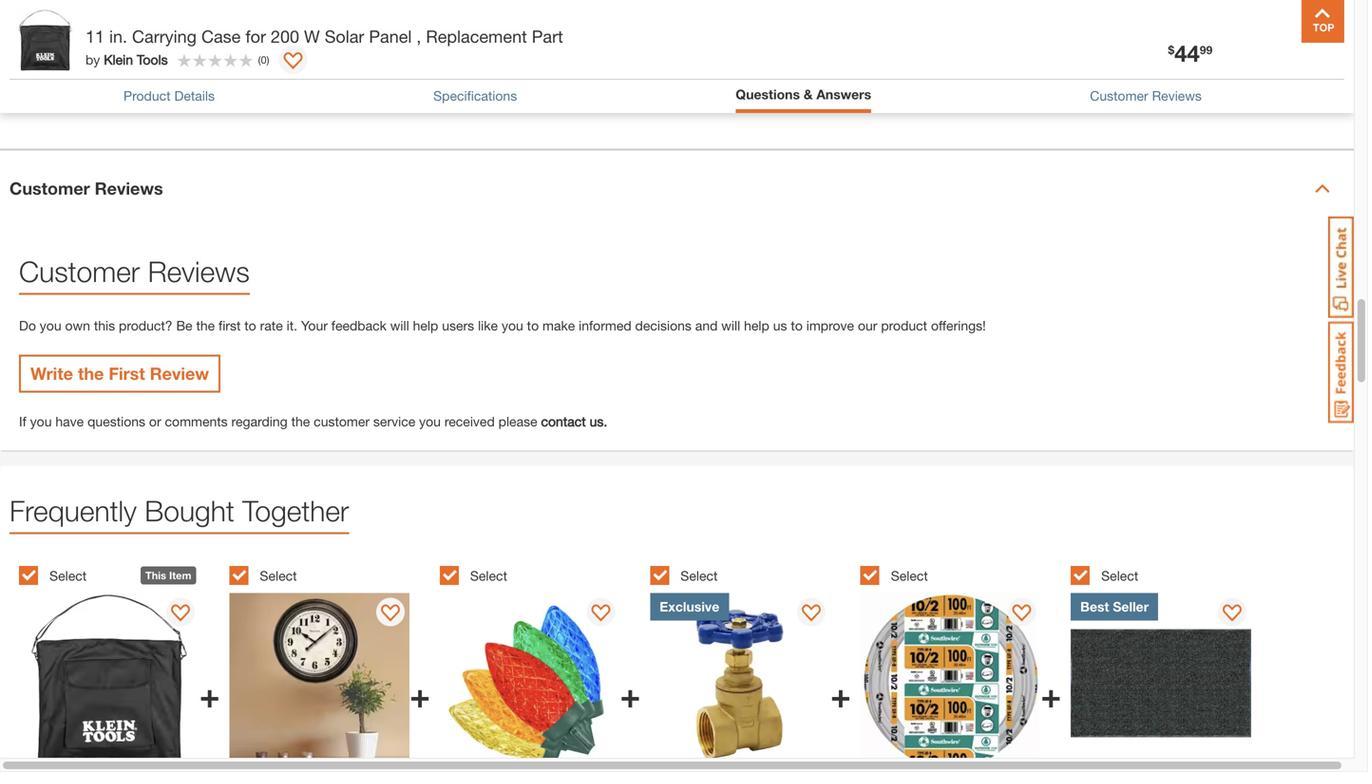 Task type: describe. For each thing, give the bounding box(es) containing it.
caret image
[[1316, 181, 1331, 196]]

(
[[258, 53, 261, 66]]

1 will from the left
[[390, 318, 409, 334]]

1 / 6 group
[[19, 556, 220, 773]]

feedback
[[332, 318, 387, 334]]

the right be
[[196, 318, 215, 334]]

are
[[64, 93, 82, 108]]

contact us. link
[[541, 414, 608, 430]]

the up what
[[43, 73, 61, 88]]

durable?
[[115, 53, 168, 68]]

review
[[150, 364, 209, 384]]

contact
[[541, 414, 586, 430]]

2 is from the top
[[29, 73, 39, 88]]

+ for 3 / 6 group
[[620, 675, 641, 716]]

klein
[[104, 52, 133, 67]]

,
[[417, 26, 421, 47]]

0 horizontal spatial product?
[[119, 318, 173, 334]]

display image for 100l multi faceted christmas c9 led string lights image
[[592, 605, 611, 624]]

bought
[[145, 494, 235, 528]]

this item
[[145, 570, 191, 582]]

customer
[[314, 414, 370, 430]]

together
[[242, 494, 349, 528]]

100 ft. 10/2 gray solid cu uf-b w/g wire image
[[861, 594, 1041, 773]]

you right if
[[30, 414, 52, 430]]

select for 4 / 6 group
[[681, 568, 718, 584]]

about
[[165, 28, 199, 44]]

the inside button
[[78, 364, 104, 384]]

best seller
[[1081, 599, 1149, 615]]

panel
[[369, 26, 412, 47]]

replacement
[[426, 26, 527, 47]]

select for 6 / 6 group
[[1102, 568, 1139, 584]]

frequently
[[10, 494, 137, 528]]

2 will from the left
[[722, 318, 741, 334]]

this
[[94, 318, 115, 334]]

( 0 )
[[258, 53, 269, 66]]

100l multi faceted christmas c9 led string lights image
[[440, 594, 620, 773]]

11
[[86, 26, 105, 47]]

2 / 6 group
[[230, 556, 430, 773]]

do you own this product? be the first to rate it. your feedback will help users like you to make informed decisions and will help us to improve our product offerings!
[[19, 318, 987, 334]]

questions
[[736, 87, 800, 102]]

rate
[[260, 318, 283, 334]]

offerings!
[[932, 318, 987, 334]]

do
[[19, 318, 36, 334]]

$ 44 99
[[1169, 39, 1213, 67]]

$
[[1169, 43, 1175, 57]]

product
[[124, 88, 171, 104]]

0 vertical spatial reviews
[[1153, 88, 1202, 104]]

carrying
[[132, 26, 197, 47]]

to right the us
[[791, 318, 803, 334]]

first
[[219, 318, 241, 334]]

us
[[774, 318, 788, 334]]

)
[[267, 53, 269, 66]]

users
[[442, 318, 475, 334]]

typical questions asked about products: is the product durable? is the product easy to use? what are the dimensions of the product?
[[19, 28, 272, 108]]

0 vertical spatial product
[[65, 53, 112, 68]]

to inside typical questions asked about products: is the product durable? is the product easy to use? what are the dimensions of the product?
[[147, 73, 158, 88]]

select for 3 / 6 group
[[470, 568, 508, 584]]

comments
[[165, 414, 228, 430]]

frequently bought together
[[10, 494, 349, 528]]

1 is from the top
[[29, 53, 39, 68]]

like
[[478, 318, 498, 334]]

1 vertical spatial questions
[[88, 414, 145, 430]]

product details
[[124, 88, 215, 104]]

display image for 24 in. round wall clock image
[[381, 605, 400, 624]]

your
[[301, 318, 328, 334]]

best
[[1081, 599, 1110, 615]]

part
[[532, 26, 563, 47]]

please
[[499, 414, 538, 430]]

11 in. carrying case for 200 w solar panel , replacement part
[[86, 26, 563, 47]]

first
[[109, 364, 145, 384]]

by klein tools
[[86, 52, 168, 67]]

of
[[180, 93, 192, 108]]

enviroback charcoal 60 in. x 36 in. recycled rubber/thermoplastic rib door mat image
[[1071, 594, 1252, 773]]

200
[[271, 26, 299, 47]]

44
[[1175, 39, 1201, 67]]

6 / 6 group
[[1071, 556, 1272, 773]]

seller
[[1114, 599, 1149, 615]]

write the first review
[[30, 364, 209, 384]]

+ for "2 / 6" group
[[410, 675, 430, 716]]

case
[[202, 26, 241, 47]]

own
[[65, 318, 90, 334]]

0
[[261, 53, 267, 66]]

+ for 5 / 6 group
[[1041, 675, 1062, 716]]

solar
[[325, 26, 364, 47]]



Task type: locate. For each thing, give the bounding box(es) containing it.
+ inside 3 / 6 group
[[620, 675, 641, 716]]

select inside 4 / 6 group
[[681, 568, 718, 584]]

select inside 5 / 6 group
[[891, 568, 929, 584]]

or
[[149, 414, 161, 430]]

2 vertical spatial product
[[882, 318, 928, 334]]

will right and
[[722, 318, 741, 334]]

questions inside typical questions asked about products: is the product durable? is the product easy to use? what are the dimensions of the product?
[[64, 28, 122, 44]]

99
[[1201, 43, 1213, 57]]

use?
[[162, 73, 191, 88]]

0 horizontal spatial help
[[413, 318, 439, 334]]

1 vertical spatial is
[[29, 73, 39, 88]]

the left first
[[78, 364, 104, 384]]

0 horizontal spatial display image
[[171, 605, 190, 624]]

specifications
[[434, 88, 517, 104]]

received
[[445, 414, 495, 430]]

1 horizontal spatial display image
[[381, 605, 400, 624]]

2 help from the left
[[744, 318, 770, 334]]

+
[[199, 675, 220, 716], [410, 675, 430, 716], [620, 675, 641, 716], [831, 675, 851, 716], [1041, 675, 1062, 716]]

is down typical
[[29, 53, 39, 68]]

you
[[40, 318, 61, 334], [502, 318, 524, 334], [30, 414, 52, 430], [419, 414, 441, 430]]

and
[[696, 318, 718, 334]]

1 vertical spatial customer
[[10, 178, 90, 199]]

write the first review button
[[19, 355, 221, 393]]

5 + from the left
[[1041, 675, 1062, 716]]

have
[[55, 414, 84, 430]]

2 + from the left
[[410, 675, 430, 716]]

product image image
[[14, 10, 76, 71]]

4 select from the left
[[681, 568, 718, 584]]

1 display image from the left
[[171, 605, 190, 624]]

customer reviews down $
[[1091, 88, 1202, 104]]

display image inside 1 / 6 group
[[171, 605, 190, 624]]

display image
[[284, 52, 303, 71], [802, 605, 821, 624], [1013, 605, 1032, 624], [1223, 605, 1242, 624]]

what
[[29, 93, 60, 108]]

0 vertical spatial customer
[[1091, 88, 1149, 104]]

in.
[[109, 26, 127, 47]]

customer
[[1091, 88, 1149, 104], [10, 178, 90, 199], [19, 255, 140, 289]]

display image inside "2 / 6" group
[[381, 605, 400, 624]]

select for 1 / 6 group
[[49, 568, 87, 584]]

details
[[174, 88, 215, 104]]

1 vertical spatial product?
[[119, 318, 173, 334]]

reviews up be
[[148, 255, 250, 289]]

product
[[65, 53, 112, 68], [65, 73, 112, 88], [882, 318, 928, 334]]

0 vertical spatial questions
[[64, 28, 122, 44]]

1 vertical spatial customer reviews
[[10, 178, 163, 199]]

questions
[[64, 28, 122, 44], [88, 414, 145, 430]]

reviews down dimensions
[[95, 178, 163, 199]]

2 horizontal spatial display image
[[592, 605, 611, 624]]

select inside 1 / 6 group
[[49, 568, 87, 584]]

item
[[169, 570, 191, 582]]

decisions
[[636, 318, 692, 334]]

this
[[145, 570, 166, 582]]

product?
[[218, 93, 272, 108], [119, 318, 173, 334]]

to
[[147, 73, 158, 88], [245, 318, 256, 334], [527, 318, 539, 334], [791, 318, 803, 334]]

product down 11
[[65, 53, 112, 68]]

product? down (
[[218, 93, 272, 108]]

display image
[[171, 605, 190, 624], [381, 605, 400, 624], [592, 605, 611, 624]]

is up what
[[29, 73, 39, 88]]

1 horizontal spatial will
[[722, 318, 741, 334]]

you right like
[[502, 318, 524, 334]]

questions up by
[[64, 28, 122, 44]]

1 + from the left
[[199, 675, 220, 716]]

5 select from the left
[[891, 568, 929, 584]]

will right feedback
[[390, 318, 409, 334]]

to down tools
[[147, 73, 158, 88]]

questions left or
[[88, 414, 145, 430]]

product right our
[[882, 318, 928, 334]]

1 horizontal spatial product?
[[218, 93, 272, 108]]

write
[[30, 364, 73, 384]]

help left the us
[[744, 318, 770, 334]]

be
[[176, 318, 193, 334]]

if
[[19, 414, 26, 430]]

the right of
[[195, 93, 214, 108]]

exclusive
[[660, 599, 720, 615]]

reviews
[[1153, 88, 1202, 104], [95, 178, 163, 199], [148, 255, 250, 289]]

4 / 6 group
[[650, 556, 851, 773]]

will
[[390, 318, 409, 334], [722, 318, 741, 334]]

display image inside 4 / 6 group
[[802, 605, 821, 624]]

1 vertical spatial product
[[65, 73, 112, 88]]

customer reviews button
[[1091, 86, 1202, 106], [1091, 86, 1202, 106], [0, 151, 1355, 227]]

1 in. x 1 in. brass fpt compact-pattern threaded gate valve image
[[650, 594, 831, 773]]

by
[[86, 52, 100, 67]]

+ inside 5 / 6 group
[[1041, 675, 1062, 716]]

typical
[[19, 28, 60, 44]]

tools
[[137, 52, 168, 67]]

dimensions
[[108, 93, 176, 108]]

for
[[246, 26, 266, 47]]

3 / 6 group
[[440, 556, 641, 773]]

select inside 3 / 6 group
[[470, 568, 508, 584]]

select
[[49, 568, 87, 584], [260, 568, 297, 584], [470, 568, 508, 584], [681, 568, 718, 584], [891, 568, 929, 584], [1102, 568, 1139, 584]]

+ for 4 / 6 group
[[831, 675, 851, 716]]

2 vertical spatial customer
[[19, 255, 140, 289]]

product down by
[[65, 73, 112, 88]]

0 vertical spatial is
[[29, 53, 39, 68]]

easy
[[115, 73, 143, 88]]

+ inside 4 / 6 group
[[831, 675, 851, 716]]

2 select from the left
[[260, 568, 297, 584]]

you right do
[[40, 318, 61, 334]]

select inside 6 / 6 group
[[1102, 568, 1139, 584]]

product details button
[[124, 86, 215, 106], [124, 86, 215, 106]]

the
[[43, 53, 61, 68], [43, 73, 61, 88], [86, 93, 105, 108], [195, 93, 214, 108], [196, 318, 215, 334], [78, 364, 104, 384], [291, 414, 310, 430]]

1 select from the left
[[49, 568, 87, 584]]

3 display image from the left
[[592, 605, 611, 624]]

informed
[[579, 318, 632, 334]]

1 horizontal spatial help
[[744, 318, 770, 334]]

6 select from the left
[[1102, 568, 1139, 584]]

&
[[804, 87, 813, 102]]

2 vertical spatial reviews
[[148, 255, 250, 289]]

you right service at bottom
[[419, 414, 441, 430]]

help
[[413, 318, 439, 334], [744, 318, 770, 334]]

us.
[[590, 414, 608, 430]]

+ inside "2 / 6" group
[[410, 675, 430, 716]]

if you have questions or comments regarding the customer service you received please contact us.
[[19, 414, 608, 430]]

asked
[[125, 28, 161, 44]]

3 select from the left
[[470, 568, 508, 584]]

product? inside typical questions asked about products: is the product durable? is the product easy to use? what are the dimensions of the product?
[[218, 93, 272, 108]]

display image inside 3 / 6 group
[[592, 605, 611, 624]]

2 display image from the left
[[381, 605, 400, 624]]

our
[[858, 318, 878, 334]]

questions & answers
[[736, 87, 872, 102]]

customer reviews
[[1091, 88, 1202, 104], [10, 178, 163, 199], [19, 255, 250, 289]]

the right the are
[[86, 93, 105, 108]]

help left the users
[[413, 318, 439, 334]]

the down typical
[[43, 53, 61, 68]]

questions & answers button
[[736, 85, 872, 108], [736, 85, 872, 105]]

2 vertical spatial customer reviews
[[19, 255, 250, 289]]

w
[[304, 26, 320, 47]]

select inside "2 / 6" group
[[260, 568, 297, 584]]

it.
[[287, 318, 298, 334]]

1 vertical spatial reviews
[[95, 178, 163, 199]]

1 help from the left
[[413, 318, 439, 334]]

reviews down 44
[[1153, 88, 1202, 104]]

select for "2 / 6" group
[[260, 568, 297, 584]]

+ inside 1 / 6 group
[[199, 675, 220, 716]]

customer reviews up the this
[[19, 255, 250, 289]]

4 + from the left
[[831, 675, 851, 716]]

products:
[[203, 28, 259, 44]]

specifications button
[[434, 86, 517, 106], [434, 86, 517, 106]]

to right the first
[[245, 318, 256, 334]]

answers
[[817, 87, 872, 102]]

improve
[[807, 318, 855, 334]]

select for 5 / 6 group
[[891, 568, 929, 584]]

make
[[543, 318, 575, 334]]

regarding
[[232, 414, 288, 430]]

5 / 6 group
[[861, 556, 1062, 773]]

0 horizontal spatial will
[[390, 318, 409, 334]]

live chat image
[[1329, 217, 1355, 318]]

top button
[[1302, 0, 1345, 43]]

the left "customer"
[[291, 414, 310, 430]]

product? left be
[[119, 318, 173, 334]]

customer reviews down the are
[[10, 178, 163, 199]]

0 vertical spatial customer reviews
[[1091, 88, 1202, 104]]

0 vertical spatial product?
[[218, 93, 272, 108]]

to left make
[[527, 318, 539, 334]]

service
[[374, 414, 416, 430]]

3 + from the left
[[620, 675, 641, 716]]

feedback link image
[[1329, 321, 1355, 424]]

24 in. round wall clock image
[[230, 594, 410, 773]]



Task type: vqa. For each thing, say whether or not it's contained in the screenshot.
Answers at the top right
yes



